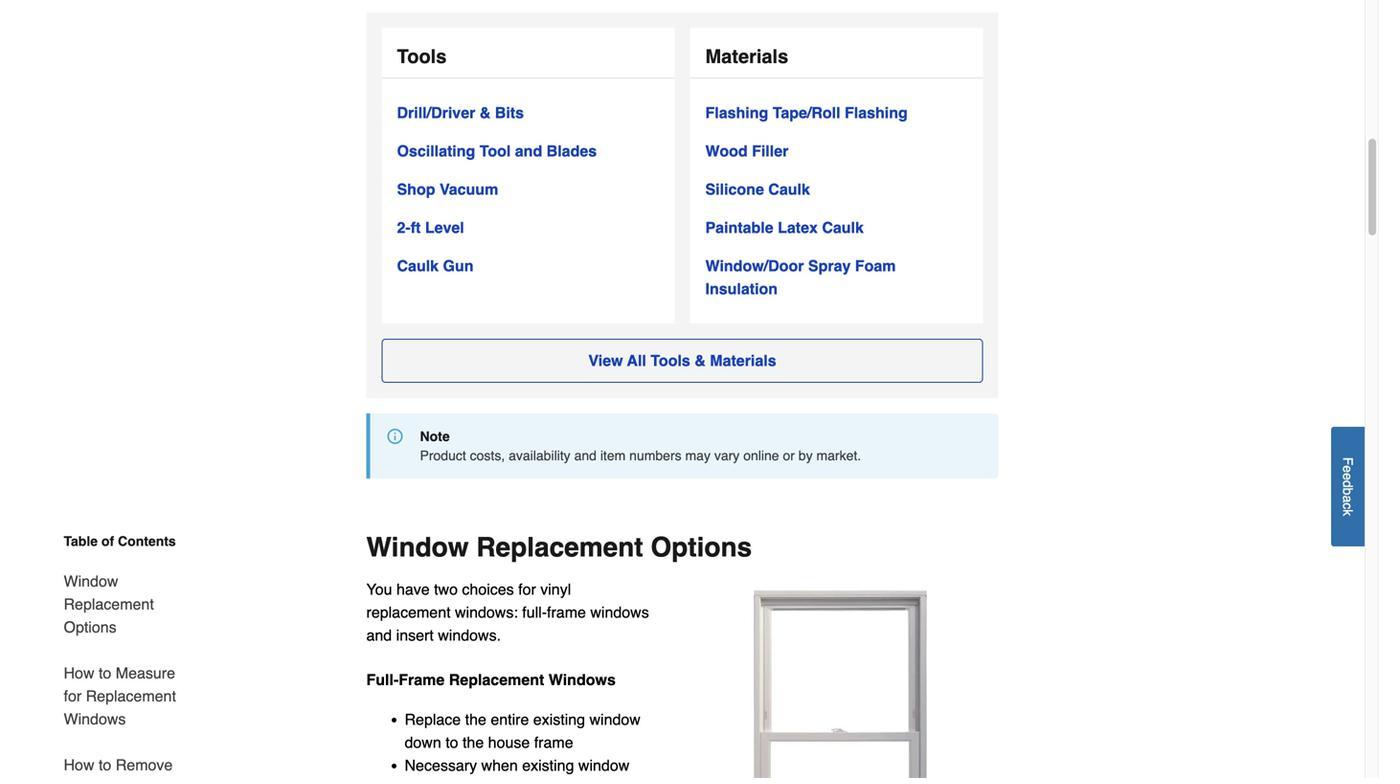 Task type: locate. For each thing, give the bounding box(es) containing it.
for up how to remove
[[64, 688, 82, 705]]

windows down windows
[[549, 671, 616, 689]]

0 vertical spatial existing
[[533, 711, 585, 729]]

e
[[1341, 466, 1356, 473], [1341, 473, 1356, 481]]

2-ft level
[[397, 219, 464, 236]]

2 horizontal spatial and
[[574, 448, 597, 463]]

1 vertical spatial frame
[[534, 734, 573, 752]]

shop
[[397, 180, 435, 198]]

1 horizontal spatial for
[[518, 581, 536, 598]]

0 vertical spatial how
[[64, 665, 94, 682]]

item
[[600, 448, 626, 463]]

1 vertical spatial and
[[574, 448, 597, 463]]

how inside how to remove
[[64, 757, 94, 774]]

choices
[[462, 581, 514, 598]]

ft
[[411, 219, 421, 236]]

frame down vinyl in the bottom left of the page
[[547, 604, 586, 621]]

you
[[366, 581, 392, 598]]

contents
[[118, 534, 176, 549]]

tools right all
[[651, 352, 690, 370]]

0 vertical spatial materials
[[705, 45, 789, 67]]

1 vertical spatial tools
[[651, 352, 690, 370]]

1 horizontal spatial &
[[695, 352, 706, 370]]

0 horizontal spatial and
[[366, 627, 392, 644]]

a pocket replacement window. image
[[682, 578, 999, 779]]

f e e d b a c k button
[[1331, 427, 1365, 547]]

tools
[[397, 45, 447, 67], [651, 352, 690, 370]]

0 horizontal spatial window
[[64, 573, 118, 591]]

0 horizontal spatial flashing
[[705, 104, 769, 121]]

f e e d b a c k
[[1341, 457, 1356, 516]]

frame for full-
[[547, 604, 586, 621]]

flashing tape/roll flashing link
[[705, 101, 908, 124]]

to inside how to measure for replacement windows
[[99, 665, 111, 682]]

how left remove
[[64, 757, 94, 774]]

two
[[434, 581, 458, 598]]

of
[[101, 534, 114, 549]]

1 how from the top
[[64, 665, 94, 682]]

existing right entire
[[533, 711, 585, 729]]

flashing up wood filler
[[705, 104, 769, 121]]

& left bits
[[480, 104, 491, 121]]

measure
[[116, 665, 175, 682]]

options down may
[[651, 532, 752, 563]]

caulk up paintable latex caulk at the right top of the page
[[769, 180, 810, 198]]

bits
[[495, 104, 524, 121]]

frame inside replace the entire existing window down to the house frame necessary when existing window
[[534, 734, 573, 752]]

windows
[[549, 671, 616, 689], [64, 711, 126, 728]]

0 vertical spatial &
[[480, 104, 491, 121]]

replacement inside window replacement options link
[[64, 596, 154, 614]]

oscillating tool and blades link
[[397, 140, 597, 163]]

0 horizontal spatial &
[[480, 104, 491, 121]]

1 vertical spatial window
[[64, 573, 118, 591]]

replacement
[[366, 604, 451, 621]]

for inside how to measure for replacement windows
[[64, 688, 82, 705]]

latex
[[778, 219, 818, 236]]

and
[[515, 142, 542, 160], [574, 448, 597, 463], [366, 627, 392, 644]]

for inside you have two choices for vinyl replacement windows: full-frame windows and insert windows.
[[518, 581, 536, 598]]

or
[[783, 448, 795, 463]]

2 vertical spatial to
[[99, 757, 111, 774]]

1 vertical spatial how
[[64, 757, 94, 774]]

window replacement options up vinyl in the bottom left of the page
[[366, 532, 752, 563]]

for up full-
[[518, 581, 536, 598]]

window/door spray foam insulation link
[[705, 255, 968, 301]]

a
[[1341, 496, 1356, 503]]

caulk gun link
[[397, 255, 474, 278]]

options up "measure"
[[64, 619, 117, 637]]

caulk up spray
[[822, 219, 864, 236]]

silicone caulk link
[[705, 178, 810, 201]]

down
[[405, 734, 441, 752]]

wood filler link
[[705, 140, 789, 163]]

1 vertical spatial for
[[64, 688, 82, 705]]

and left item
[[574, 448, 597, 463]]

window down the table
[[64, 573, 118, 591]]

2 flashing from the left
[[845, 104, 908, 121]]

existing
[[533, 711, 585, 729], [522, 757, 574, 775]]

window replacement options down of
[[64, 573, 154, 637]]

to inside how to remove
[[99, 757, 111, 774]]

materials up tape/roll
[[705, 45, 789, 67]]

replacement
[[476, 532, 643, 563], [64, 596, 154, 614], [449, 671, 544, 689], [86, 688, 176, 705]]

caulk
[[769, 180, 810, 198], [822, 219, 864, 236], [397, 257, 439, 275]]

0 horizontal spatial options
[[64, 619, 117, 637]]

frame inside you have two choices for vinyl replacement windows: full-frame windows and insert windows.
[[547, 604, 586, 621]]

1 horizontal spatial and
[[515, 142, 542, 160]]

replacement down of
[[64, 596, 154, 614]]

1 vertical spatial options
[[64, 619, 117, 637]]

1 vertical spatial to
[[446, 734, 458, 752]]

1 vertical spatial existing
[[522, 757, 574, 775]]

& right all
[[695, 352, 706, 370]]

window
[[590, 711, 641, 729], [578, 757, 630, 775]]

frame for house
[[534, 734, 573, 752]]

insert
[[396, 627, 434, 644]]

1 vertical spatial window replacement options
[[64, 573, 154, 637]]

online
[[744, 448, 779, 463]]

paintable latex caulk link
[[705, 216, 864, 239]]

windows inside how to measure for replacement windows
[[64, 711, 126, 728]]

when
[[481, 757, 518, 775]]

1 horizontal spatial flashing
[[845, 104, 908, 121]]

frame
[[547, 604, 586, 621], [534, 734, 573, 752]]

replacement up entire
[[449, 671, 544, 689]]

to up necessary
[[446, 734, 458, 752]]

0 vertical spatial window
[[590, 711, 641, 729]]

and right tool
[[515, 142, 542, 160]]

and left insert
[[366, 627, 392, 644]]

e up d
[[1341, 466, 1356, 473]]

0 vertical spatial caulk
[[769, 180, 810, 198]]

oscillating
[[397, 142, 475, 160]]

replace the entire existing window down to the house frame necessary when existing window
[[405, 711, 641, 779]]

0 horizontal spatial tools
[[397, 45, 447, 67]]

all
[[627, 352, 646, 370]]

2 vertical spatial and
[[366, 627, 392, 644]]

to left "measure"
[[99, 665, 111, 682]]

full-frame replacement windows
[[366, 671, 616, 689]]

2 how from the top
[[64, 757, 94, 774]]

0 vertical spatial windows
[[549, 671, 616, 689]]

1 vertical spatial the
[[463, 734, 484, 752]]

replacement down "measure"
[[86, 688, 176, 705]]

to
[[99, 665, 111, 682], [446, 734, 458, 752], [99, 757, 111, 774]]

windows up how to remove link
[[64, 711, 126, 728]]

full-
[[366, 671, 399, 689]]

existing down the house
[[522, 757, 574, 775]]

gun
[[443, 257, 474, 275]]

window up have
[[366, 532, 469, 563]]

frame
[[399, 671, 445, 689]]

2 horizontal spatial caulk
[[822, 219, 864, 236]]

1 horizontal spatial window
[[366, 532, 469, 563]]

1 horizontal spatial windows
[[549, 671, 616, 689]]

to for measure
[[99, 665, 111, 682]]

note
[[420, 429, 450, 444]]

how
[[64, 665, 94, 682], [64, 757, 94, 774]]

1 horizontal spatial window replacement options
[[366, 532, 752, 563]]

options
[[651, 532, 752, 563], [64, 619, 117, 637]]

how left "measure"
[[64, 665, 94, 682]]

e up b
[[1341, 473, 1356, 481]]

the up "when"
[[463, 734, 484, 752]]

to left remove
[[99, 757, 111, 774]]

the left entire
[[465, 711, 487, 729]]

vary
[[714, 448, 740, 463]]

caulk down ft on the top left of page
[[397, 257, 439, 275]]

materials
[[705, 45, 789, 67], [710, 352, 776, 370]]

0 horizontal spatial for
[[64, 688, 82, 705]]

how to remove link
[[64, 743, 192, 779]]

tape/roll
[[773, 104, 841, 121]]

1 vertical spatial &
[[695, 352, 706, 370]]

2 vertical spatial caulk
[[397, 257, 439, 275]]

0 vertical spatial tools
[[397, 45, 447, 67]]

0 horizontal spatial window replacement options
[[64, 573, 154, 637]]

0 horizontal spatial windows
[[64, 711, 126, 728]]

0 horizontal spatial caulk
[[397, 257, 439, 275]]

materials down the insulation
[[710, 352, 776, 370]]

costs,
[[470, 448, 505, 463]]

flashing
[[705, 104, 769, 121], [845, 104, 908, 121]]

drill/driver
[[397, 104, 475, 121]]

0 vertical spatial frame
[[547, 604, 586, 621]]

tools up drill/driver
[[397, 45, 447, 67]]

1 vertical spatial windows
[[64, 711, 126, 728]]

0 vertical spatial to
[[99, 665, 111, 682]]

frame right the house
[[534, 734, 573, 752]]

f
[[1341, 457, 1356, 466]]

how inside how to measure for replacement windows
[[64, 665, 94, 682]]

0 vertical spatial options
[[651, 532, 752, 563]]

options inside window replacement options
[[64, 619, 117, 637]]

0 vertical spatial for
[[518, 581, 536, 598]]

the
[[465, 711, 487, 729], [463, 734, 484, 752]]

filler
[[752, 142, 789, 160]]

drill/driver & bits
[[397, 104, 524, 121]]

availability
[[509, 448, 571, 463]]

insulation
[[705, 280, 778, 298]]

replacement inside how to measure for replacement windows
[[86, 688, 176, 705]]

flashing right tape/roll
[[845, 104, 908, 121]]

0 vertical spatial window replacement options
[[366, 532, 752, 563]]

window replacement options
[[366, 532, 752, 563], [64, 573, 154, 637]]



Task type: vqa. For each thing, say whether or not it's contained in the screenshot.
Options to the top
yes



Task type: describe. For each thing, give the bounding box(es) containing it.
window/door spray foam insulation
[[705, 257, 896, 298]]

window inside window replacement options
[[64, 573, 118, 591]]

wood
[[705, 142, 748, 160]]

table of contents
[[64, 534, 176, 549]]

info image
[[387, 429, 403, 444]]

b
[[1341, 488, 1356, 496]]

remove
[[116, 757, 173, 774]]

shop vacuum
[[397, 180, 498, 198]]

to for remove
[[99, 757, 111, 774]]

and inside you have two choices for vinyl replacement windows: full-frame windows and insert windows.
[[366, 627, 392, 644]]

how to remove
[[64, 757, 173, 779]]

2-ft level link
[[397, 216, 464, 239]]

table
[[64, 534, 98, 549]]

d
[[1341, 481, 1356, 488]]

window replacement options link
[[64, 559, 192, 651]]

0 vertical spatial the
[[465, 711, 487, 729]]

to inside replace the entire existing window down to the house frame necessary when existing window
[[446, 734, 458, 752]]

drill/driver & bits link
[[397, 101, 524, 124]]

spray
[[808, 257, 851, 275]]

view all tools & materials
[[589, 352, 776, 370]]

window replacement options inside table of contents element
[[64, 573, 154, 637]]

how to measure for replacement windows
[[64, 665, 176, 728]]

c
[[1341, 503, 1356, 510]]

product
[[420, 448, 466, 463]]

entire
[[491, 711, 529, 729]]

how for how to measure for replacement windows
[[64, 665, 94, 682]]

1 horizontal spatial options
[[651, 532, 752, 563]]

1 horizontal spatial caulk
[[769, 180, 810, 198]]

replace
[[405, 711, 461, 729]]

and inside the note product costs, availability and item numbers may vary online or by market.
[[574, 448, 597, 463]]

shop vacuum link
[[397, 178, 498, 201]]

full-
[[522, 604, 547, 621]]

2-
[[397, 219, 411, 236]]

windows.
[[438, 627, 501, 644]]

vinyl
[[540, 581, 571, 598]]

vacuum
[[440, 180, 498, 198]]

paintable
[[705, 219, 774, 236]]

necessary
[[405, 757, 477, 775]]

1 vertical spatial materials
[[710, 352, 776, 370]]

flashing tape/roll flashing
[[705, 104, 908, 121]]

silicone
[[705, 180, 764, 198]]

note product costs, availability and item numbers may vary online or by market.
[[420, 429, 861, 463]]

k
[[1341, 510, 1356, 516]]

windows
[[590, 604, 649, 621]]

market.
[[817, 448, 861, 463]]

may
[[685, 448, 711, 463]]

wood filler
[[705, 142, 789, 160]]

view
[[589, 352, 623, 370]]

0 vertical spatial window
[[366, 532, 469, 563]]

tool
[[480, 142, 511, 160]]

1 vertical spatial caulk
[[822, 219, 864, 236]]

2 e from the top
[[1341, 473, 1356, 481]]

paintable latex caulk
[[705, 219, 864, 236]]

caulk gun
[[397, 257, 474, 275]]

0 vertical spatial and
[[515, 142, 542, 160]]

how to measure for replacement windows link
[[64, 651, 192, 743]]

1 horizontal spatial tools
[[651, 352, 690, 370]]

replacement up vinyl in the bottom left of the page
[[476, 532, 643, 563]]

blades
[[547, 142, 597, 160]]

numbers
[[629, 448, 682, 463]]

table of contents element
[[48, 532, 192, 779]]

windows:
[[455, 604, 518, 621]]

how for how to remove
[[64, 757, 94, 774]]

you have two choices for vinyl replacement windows: full-frame windows and insert windows.
[[366, 581, 649, 644]]

have
[[397, 581, 430, 598]]

by
[[799, 448, 813, 463]]

level
[[425, 219, 464, 236]]

oscillating tool and blades
[[397, 142, 597, 160]]

house
[[488, 734, 530, 752]]

1 vertical spatial window
[[578, 757, 630, 775]]

foam
[[855, 257, 896, 275]]

1 flashing from the left
[[705, 104, 769, 121]]

window/door
[[705, 257, 804, 275]]

silicone caulk
[[705, 180, 810, 198]]

1 e from the top
[[1341, 466, 1356, 473]]



